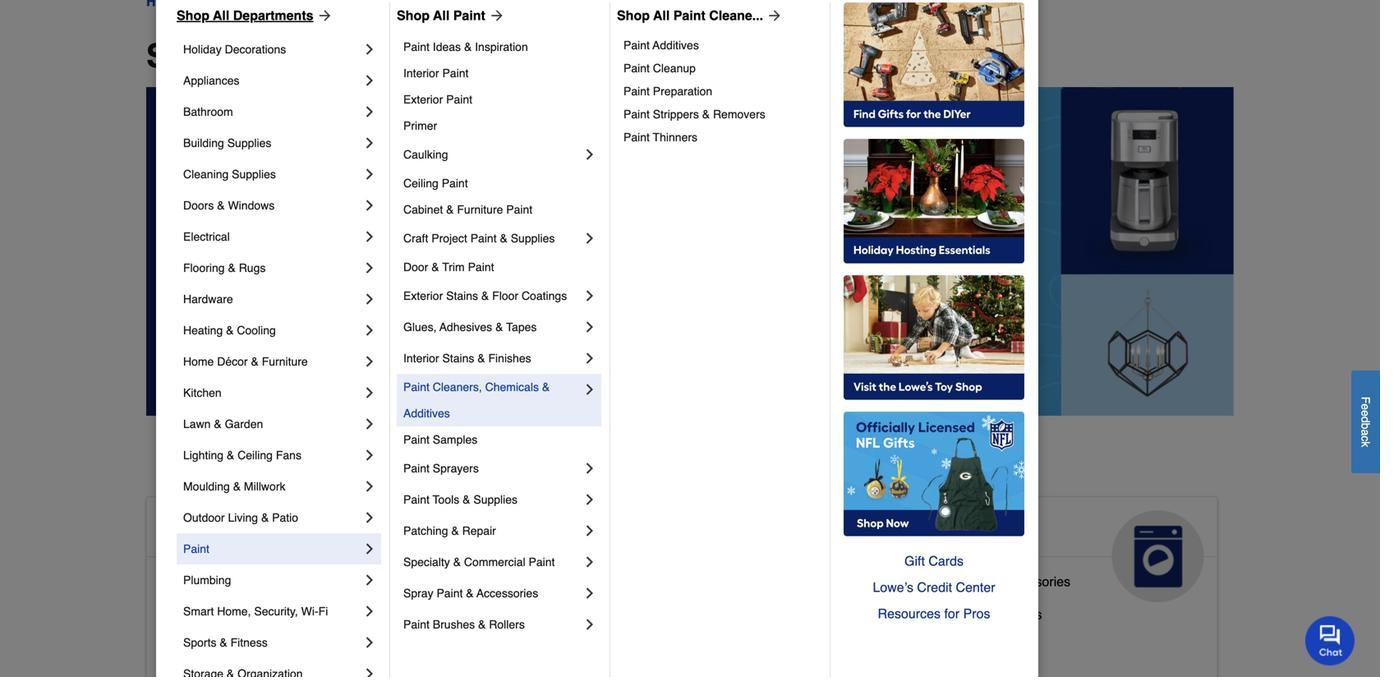 Task type: describe. For each thing, give the bounding box(es) containing it.
primer link
[[404, 113, 598, 139]]

paint additives link
[[624, 34, 819, 57]]

chevron right image for electrical
[[362, 228, 378, 245]]

security,
[[254, 605, 298, 618]]

chevron right image for appliances
[[362, 72, 378, 89]]

lowe's credit center
[[873, 580, 996, 595]]

lowe's credit center link
[[844, 575, 1025, 601]]

caulking link
[[404, 139, 582, 170]]

finishes
[[489, 352, 531, 365]]

home décor & furniture link
[[183, 346, 362, 377]]

outdoor living & patio link
[[183, 502, 362, 533]]

chevron right image for moulding & millwork
[[362, 478, 378, 495]]

paint down paint cleanup
[[624, 85, 650, 98]]

paint up paint sprayers
[[404, 433, 430, 446]]

arrow right image for shop all departments
[[314, 7, 333, 24]]

departments for shop all departments
[[233, 8, 314, 23]]

k
[[1360, 441, 1373, 447]]

for
[[945, 606, 960, 621]]

chillers
[[999, 607, 1043, 622]]

& right houses,
[[639, 633, 648, 648]]

& inside paint cleaners, chemicals & additives
[[542, 381, 550, 394]]

spray
[[404, 587, 434, 600]]

pet beds, houses, & furniture link
[[526, 630, 704, 662]]

interior stains & finishes link
[[404, 343, 582, 374]]

accessories for appliance parts & accessories
[[1001, 574, 1071, 589]]

& left rugs
[[228, 261, 236, 275]]

chemicals
[[485, 381, 539, 394]]

& inside 'link'
[[233, 480, 241, 493]]

shop all departments
[[177, 8, 314, 23]]

accessible home link
[[147, 497, 485, 602]]

chevron right image for patching & repair
[[582, 523, 598, 539]]

paint ideas & inspiration
[[404, 40, 528, 53]]

shop all paint
[[397, 8, 486, 23]]

adhesives
[[440, 321, 492, 334]]

thinners
[[653, 131, 698, 144]]

patching
[[404, 524, 448, 538]]

kitchen
[[183, 386, 222, 399]]

paint up the cabinet & furniture paint
[[442, 177, 468, 190]]

holiday decorations
[[183, 43, 286, 56]]

chevron right image for lighting & ceiling fans
[[362, 447, 378, 464]]

chevron right image for heating & cooling
[[362, 322, 378, 339]]

smart home, security, wi-fi link
[[183, 596, 362, 627]]

paint strippers & removers
[[624, 108, 766, 121]]

paint inside paint cleaners, chemicals & additives
[[404, 381, 430, 394]]

rugs
[[239, 261, 266, 275]]

chevron right image for exterior stains & floor coatings
[[582, 288, 598, 304]]

officially licensed n f l gifts. shop now. image
[[844, 412, 1025, 537]]

preparation
[[653, 85, 713, 98]]

visit the lowe's toy shop. image
[[844, 275, 1025, 400]]

chevron right image for flooring & rugs
[[362, 260, 378, 276]]

shop for shop all paint
[[397, 8, 430, 23]]

livestock
[[526, 600, 581, 616]]

paint samples link
[[404, 427, 598, 453]]

all for shop all paint cleane...
[[654, 8, 670, 23]]

chevron right image for doors & windows
[[362, 197, 378, 214]]

accessible home image
[[380, 510, 472, 602]]

supplies up patching & repair link
[[474, 493, 518, 506]]

paint left thinners
[[624, 131, 650, 144]]

specialty & commercial paint link
[[404, 547, 582, 578]]

0 horizontal spatial pet
[[526, 633, 546, 648]]

a
[[1360, 429, 1373, 436]]

paint sprayers
[[404, 462, 479, 475]]

fi
[[319, 605, 328, 618]]

parts
[[954, 574, 985, 589]]

& right lighting
[[227, 449, 234, 462]]

& left floor
[[482, 289, 489, 302]]

arrow right image
[[764, 7, 783, 24]]

& left pros
[[953, 607, 961, 622]]

patching & repair link
[[404, 515, 582, 547]]

samples
[[433, 433, 478, 446]]

paint left tools
[[404, 493, 430, 506]]

accessible bedroom
[[160, 607, 280, 622]]

1 horizontal spatial appliances
[[893, 517, 1015, 543]]

inspiration
[[475, 40, 528, 53]]

paint down interior paint
[[446, 93, 473, 106]]

paint down the outdoor at the left of page
[[183, 542, 210, 556]]

project
[[432, 232, 468, 245]]

chevron right image for lawn & garden
[[362, 416, 378, 432]]

flooring & rugs
[[183, 261, 266, 275]]

craft
[[404, 232, 428, 245]]

appliances image
[[1113, 510, 1205, 602]]

building supplies link
[[183, 127, 362, 159]]

chevron right image for paint
[[362, 541, 378, 557]]

accessories for spray paint & accessories
[[477, 587, 539, 600]]

b
[[1360, 423, 1373, 429]]

chevron right image for smart home, security, wi-fi
[[362, 603, 378, 620]]

& left trim at left top
[[432, 261, 439, 274]]

animal & pet care
[[526, 517, 668, 570]]

craft project paint & supplies
[[404, 232, 555, 245]]

spray paint & accessories link
[[404, 578, 582, 609]]

interior for interior paint
[[404, 67, 439, 80]]

heating
[[183, 324, 223, 337]]

chevron right image for outdoor living & patio
[[362, 510, 378, 526]]

fitness
[[231, 636, 268, 649]]

additives inside paint cleaners, chemicals & additives
[[404, 407, 450, 420]]

departments for shop all departments
[[288, 37, 489, 75]]

paint additives
[[624, 39, 699, 52]]

chevron right image for spray paint & accessories
[[582, 585, 598, 602]]

flooring & rugs link
[[183, 252, 362, 284]]

paint inside 'link'
[[404, 40, 430, 53]]

gift
[[905, 554, 925, 569]]

shop for shop all departments
[[177, 8, 210, 23]]

cabinet & furniture paint
[[404, 203, 533, 216]]

cleanup
[[653, 62, 696, 75]]

livestock supplies link
[[526, 597, 635, 630]]

shop all paint cleane... link
[[617, 6, 783, 25]]

supplies for cleaning supplies
[[232, 168, 276, 181]]

paint down the ceiling paint "link"
[[507, 203, 533, 216]]

& right specialty
[[453, 556, 461, 569]]

paint ideas & inspiration link
[[404, 34, 598, 60]]

exterior stains & floor coatings
[[404, 289, 567, 302]]

removers
[[713, 108, 766, 121]]

chevron right image for craft project paint & supplies
[[582, 230, 598, 247]]

cabinet & furniture paint link
[[404, 196, 598, 223]]

door
[[404, 261, 429, 274]]

cleaning supplies
[[183, 168, 276, 181]]

& right the lawn
[[214, 418, 222, 431]]

& right parts
[[988, 574, 997, 589]]

beverage & wine chillers link
[[893, 603, 1043, 636]]

glues, adhesives & tapes link
[[404, 312, 582, 343]]

paint down animal
[[529, 556, 555, 569]]

tools
[[433, 493, 460, 506]]

paint thinners link
[[624, 126, 819, 149]]

1 horizontal spatial appliances link
[[880, 497, 1218, 602]]

0 vertical spatial home
[[183, 355, 214, 368]]

cooling
[[237, 324, 276, 337]]

furniture inside pet beds, houses, & furniture link
[[651, 633, 704, 648]]

1 vertical spatial home
[[287, 517, 351, 543]]

smart home, security, wi-fi
[[183, 605, 328, 618]]

accessible entry & home
[[160, 640, 309, 655]]

supplies for building supplies
[[227, 136, 272, 150]]

appliance parts & accessories
[[893, 574, 1071, 589]]

additives inside 'link'
[[653, 39, 699, 52]]

& right doors
[[217, 199, 225, 212]]

chevron right image for paint cleaners, chemicals & additives
[[582, 381, 598, 398]]

wi-
[[301, 605, 319, 618]]

all for shop all departments
[[213, 8, 230, 23]]

specialty & commercial paint
[[404, 556, 555, 569]]

holiday decorations link
[[183, 34, 362, 65]]

holiday
[[183, 43, 222, 56]]

chevron right image for holiday decorations
[[362, 41, 378, 58]]

animal & pet care link
[[513, 497, 852, 602]]

care
[[526, 543, 578, 570]]

chevron right image for paint sprayers
[[582, 460, 598, 477]]

exterior paint
[[404, 93, 473, 106]]

resources
[[878, 606, 941, 621]]

arrow right image for shop all paint
[[486, 7, 505, 24]]

kitchen link
[[183, 377, 362, 408]]



Task type: locate. For each thing, give the bounding box(es) containing it.
shop up paint ideas & inspiration
[[397, 8, 430, 23]]

appliances
[[183, 74, 240, 87], [893, 517, 1015, 543]]

pet
[[633, 517, 668, 543], [526, 633, 546, 648]]

1 exterior from the top
[[404, 93, 443, 106]]

appliances link up chillers
[[880, 497, 1218, 602]]

chevron right image
[[362, 41, 378, 58], [362, 72, 378, 89], [582, 146, 598, 163], [362, 228, 378, 245], [362, 291, 378, 307], [362, 353, 378, 370], [582, 381, 598, 398], [362, 416, 378, 432], [362, 447, 378, 464], [362, 478, 378, 495], [582, 492, 598, 508], [582, 523, 598, 539], [582, 554, 598, 570], [362, 572, 378, 588], [582, 585, 598, 602], [582, 616, 598, 633], [362, 635, 378, 651], [362, 666, 378, 677]]

0 vertical spatial stains
[[446, 289, 478, 302]]

home décor & furniture
[[183, 355, 308, 368]]

all up paint additives
[[654, 8, 670, 23]]

0 vertical spatial bathroom
[[183, 105, 233, 118]]

1 horizontal spatial additives
[[653, 39, 699, 52]]

2 exterior from the top
[[404, 289, 443, 302]]

0 horizontal spatial ceiling
[[238, 449, 273, 462]]

1 vertical spatial appliances link
[[880, 497, 1218, 602]]

credit
[[918, 580, 953, 595]]

chevron right image for building supplies
[[362, 135, 378, 151]]

chevron right image for cleaning supplies
[[362, 166, 378, 182]]

doors
[[183, 199, 214, 212]]

chevron right image for plumbing
[[362, 572, 378, 588]]

1 vertical spatial appliances
[[893, 517, 1015, 543]]

paint right trim at left top
[[468, 261, 494, 274]]

& right chemicals
[[542, 381, 550, 394]]

exterior down the door
[[404, 289, 443, 302]]

1 horizontal spatial pet
[[633, 517, 668, 543]]

0 horizontal spatial additives
[[404, 407, 450, 420]]

1 shop from the left
[[177, 8, 210, 23]]

0 horizontal spatial shop
[[177, 8, 210, 23]]

stains up cleaners,
[[443, 352, 475, 365]]

1 vertical spatial interior
[[404, 352, 439, 365]]

doors & windows link
[[183, 190, 362, 221]]

chevron right image for caulking
[[582, 146, 598, 163]]

c
[[1360, 436, 1373, 441]]

paint down paint samples
[[404, 462, 430, 475]]

gift cards link
[[844, 548, 1025, 575]]

2 horizontal spatial furniture
[[651, 633, 704, 648]]

1 vertical spatial ceiling
[[238, 449, 273, 462]]

2 shop from the left
[[397, 8, 430, 23]]

1 horizontal spatial shop
[[397, 8, 430, 23]]

chevron right image
[[362, 104, 378, 120], [362, 135, 378, 151], [362, 166, 378, 182], [362, 197, 378, 214], [582, 230, 598, 247], [362, 260, 378, 276], [582, 288, 598, 304], [582, 319, 598, 335], [362, 322, 378, 339], [582, 350, 598, 367], [362, 385, 378, 401], [582, 460, 598, 477], [362, 510, 378, 526], [362, 541, 378, 557], [362, 603, 378, 620]]

pet beds, houses, & furniture
[[526, 633, 704, 648]]

resources for pros
[[878, 606, 991, 621]]

2 vertical spatial home
[[274, 640, 309, 655]]

brushes
[[433, 618, 475, 631]]

arrow right image up paint ideas & inspiration 'link'
[[486, 7, 505, 24]]

appliances link down decorations
[[183, 65, 362, 96]]

1 horizontal spatial furniture
[[457, 203, 503, 216]]

1 accessible from the top
[[160, 517, 281, 543]]

furniture inside cabinet & furniture paint link
[[457, 203, 503, 216]]

supplies inside "link"
[[511, 232, 555, 245]]

bathroom
[[183, 105, 233, 118], [227, 574, 284, 589]]

furniture
[[457, 203, 503, 216], [262, 355, 308, 368], [651, 633, 704, 648]]

departments up holiday decorations link
[[233, 8, 314, 23]]

2 accessible from the top
[[160, 574, 223, 589]]

home,
[[217, 605, 251, 618]]

& right ideas
[[464, 40, 472, 53]]

departments inside shop all departments link
[[233, 8, 314, 23]]

bathroom up smart home, security, wi-fi
[[227, 574, 284, 589]]

e up b
[[1360, 410, 1373, 416]]

craft project paint & supplies link
[[404, 223, 582, 254]]

paint thinners
[[624, 131, 698, 144]]

0 vertical spatial additives
[[653, 39, 699, 52]]

all up ideas
[[433, 8, 450, 23]]

1 e from the top
[[1360, 404, 1373, 410]]

paint down spray
[[404, 618, 430, 631]]

supplies up the windows
[[232, 168, 276, 181]]

paint link
[[183, 533, 362, 565]]

ceiling up millwork
[[238, 449, 273, 462]]

stains for exterior
[[446, 289, 478, 302]]

accessible for accessible entry & home
[[160, 640, 223, 655]]

supplies for livestock supplies
[[585, 600, 635, 616]]

accessories up chillers
[[1001, 574, 1071, 589]]

decorations
[[225, 43, 286, 56]]

1 horizontal spatial arrow right image
[[486, 7, 505, 24]]

lawn
[[183, 418, 211, 431]]

appliances up the cards
[[893, 517, 1015, 543]]

3 accessible from the top
[[160, 607, 223, 622]]

0 vertical spatial ceiling
[[404, 177, 439, 190]]

supplies down cabinet & furniture paint link
[[511, 232, 555, 245]]

paint strippers & removers link
[[624, 103, 819, 126]]

stains
[[446, 289, 478, 302], [443, 352, 475, 365]]

paint down ideas
[[443, 67, 469, 80]]

& left finishes
[[478, 352, 485, 365]]

& right animal
[[610, 517, 626, 543]]

arrow right image
[[314, 7, 333, 24], [486, 7, 505, 24]]

1 horizontal spatial ceiling
[[404, 177, 439, 190]]

appliance parts & accessories link
[[893, 570, 1071, 603]]

all
[[213, 8, 230, 23], [433, 8, 450, 23], [654, 8, 670, 23], [237, 37, 278, 75]]

shop all paint cleane...
[[617, 8, 764, 23]]

furniture up craft project paint & supplies
[[457, 203, 503, 216]]

furniture up kitchen link at the bottom left
[[262, 355, 308, 368]]

chevron right image for interior stains & finishes
[[582, 350, 598, 367]]

paint inside 'link'
[[624, 62, 650, 75]]

pet inside animal & pet care
[[633, 517, 668, 543]]

& right cabinet at the top left
[[446, 203, 454, 216]]

appliance
[[893, 574, 950, 589]]

chevron right image for specialty & commercial paint
[[582, 554, 598, 570]]

1 vertical spatial additives
[[404, 407, 450, 420]]

0 horizontal spatial appliances
[[183, 74, 240, 87]]

0 vertical spatial appliances link
[[183, 65, 362, 96]]

1 interior from the top
[[404, 67, 439, 80]]

interior for interior stains & finishes
[[404, 352, 439, 365]]

0 vertical spatial furniture
[[457, 203, 503, 216]]

ceiling inside "link"
[[404, 177, 439, 190]]

chevron right image for paint tools & supplies
[[582, 492, 598, 508]]

0 horizontal spatial appliances link
[[183, 65, 362, 96]]

departments up exterior paint
[[288, 37, 489, 75]]

plumbing link
[[183, 565, 362, 596]]

patio
[[272, 511, 298, 524]]

accessible up the sports
[[160, 607, 223, 622]]

2 vertical spatial furniture
[[651, 633, 704, 648]]

lowe's
[[873, 580, 914, 595]]

2 horizontal spatial shop
[[617, 8, 650, 23]]

0 vertical spatial pet
[[633, 517, 668, 543]]

garden
[[225, 418, 263, 431]]

1 horizontal spatial accessories
[[1001, 574, 1071, 589]]

all down shop all departments link
[[237, 37, 278, 75]]

0 vertical spatial departments
[[233, 8, 314, 23]]

chat invite button image
[[1306, 616, 1356, 666]]

bathroom up building
[[183, 105, 233, 118]]

& left repair
[[452, 524, 459, 538]]

0 vertical spatial exterior
[[404, 93, 443, 106]]

paint
[[453, 8, 486, 23], [674, 8, 706, 23], [624, 39, 650, 52], [404, 40, 430, 53], [624, 62, 650, 75], [443, 67, 469, 80], [624, 85, 650, 98], [446, 93, 473, 106], [624, 108, 650, 121], [624, 131, 650, 144], [442, 177, 468, 190], [507, 203, 533, 216], [471, 232, 497, 245], [468, 261, 494, 274], [404, 381, 430, 394], [404, 433, 430, 446], [404, 462, 430, 475], [404, 493, 430, 506], [183, 542, 210, 556], [529, 556, 555, 569], [437, 587, 463, 600], [404, 618, 430, 631]]

floor
[[492, 289, 519, 302]]

paint right spray
[[437, 587, 463, 600]]

exterior up primer
[[404, 93, 443, 106]]

0 horizontal spatial furniture
[[262, 355, 308, 368]]

caulking
[[404, 148, 448, 161]]

cleaning
[[183, 168, 229, 181]]

accessible down the smart
[[160, 640, 223, 655]]

4 accessible from the top
[[160, 640, 223, 655]]

paint cleaners, chemicals & additives
[[404, 381, 553, 420]]

paint up paint additives
[[674, 8, 706, 23]]

animal & pet care image
[[746, 510, 838, 602]]

paint sprayers link
[[404, 453, 582, 484]]

exterior for exterior paint
[[404, 93, 443, 106]]

interior down glues,
[[404, 352, 439, 365]]

bedroom
[[227, 607, 280, 622]]

stains for interior
[[443, 352, 475, 365]]

& down accessible bedroom link
[[220, 636, 227, 649]]

exterior stains & floor coatings link
[[404, 280, 582, 312]]

1 vertical spatial stains
[[443, 352, 475, 365]]

paint up paint thinners
[[624, 108, 650, 121]]

accessible for accessible bedroom
[[160, 607, 223, 622]]

& inside 'link'
[[464, 40, 472, 53]]

heating & cooling
[[183, 324, 276, 337]]

3 shop from the left
[[617, 8, 650, 23]]

cleaners,
[[433, 381, 482, 394]]

paint preparation
[[624, 85, 713, 98]]

living
[[228, 511, 258, 524]]

shop up paint additives
[[617, 8, 650, 23]]

ceiling up cabinet at the top left
[[404, 177, 439, 190]]

furniture inside home décor & furniture link
[[262, 355, 308, 368]]

0 horizontal spatial arrow right image
[[314, 7, 333, 24]]

heating & cooling link
[[183, 315, 362, 346]]

chevron right image for home décor & furniture
[[362, 353, 378, 370]]

accessories up rollers
[[477, 587, 539, 600]]

find gifts for the diyer. image
[[844, 2, 1025, 127]]

hardware link
[[183, 284, 362, 315]]

trim
[[442, 261, 465, 274]]

beverage
[[893, 607, 949, 622]]

shop all paint link
[[397, 6, 505, 25]]

electrical link
[[183, 221, 362, 252]]

chevron right image for sports & fitness
[[362, 635, 378, 651]]

paint preparation link
[[624, 80, 819, 103]]

all up holiday decorations
[[213, 8, 230, 23]]

lawn & garden link
[[183, 408, 362, 440]]

2 interior from the top
[[404, 352, 439, 365]]

1 vertical spatial pet
[[526, 633, 546, 648]]

doors & windows
[[183, 199, 275, 212]]

accessible up the smart
[[160, 574, 223, 589]]

paint up paint cleanup
[[624, 39, 650, 52]]

f e e d b a c k button
[[1352, 371, 1381, 473]]

& left tapes
[[496, 321, 503, 334]]

door & trim paint
[[404, 261, 494, 274]]

paint down the cabinet & furniture paint
[[471, 232, 497, 245]]

& left cooling
[[226, 324, 234, 337]]

outdoor living & patio
[[183, 511, 298, 524]]

arrow right image up "shop all departments"
[[314, 7, 333, 24]]

& up door & trim paint link at top
[[500, 232, 508, 245]]

0 vertical spatial interior
[[404, 67, 439, 80]]

outdoor
[[183, 511, 225, 524]]

chevron right image for paint brushes & rollers
[[582, 616, 598, 633]]

0 vertical spatial appliances
[[183, 74, 240, 87]]

& inside animal & pet care
[[610, 517, 626, 543]]

paint left ideas
[[404, 40, 430, 53]]

& left "patio"
[[261, 511, 269, 524]]

commercial
[[464, 556, 526, 569]]

& inside "link"
[[500, 232, 508, 245]]

lighting & ceiling fans
[[183, 449, 302, 462]]

furniture right houses,
[[651, 633, 704, 648]]

1 arrow right image from the left
[[314, 7, 333, 24]]

f
[[1360, 397, 1373, 404]]

enjoy savings year-round. no matter what you're shopping for, find what you need at a great price. image
[[146, 87, 1235, 416]]

1 vertical spatial furniture
[[262, 355, 308, 368]]

chevron right image for kitchen
[[362, 385, 378, 401]]

additives up paint samples
[[404, 407, 450, 420]]

paint down paint additives
[[624, 62, 650, 75]]

& left millwork
[[233, 480, 241, 493]]

1 vertical spatial departments
[[288, 37, 489, 75]]

chevron right image for hardware
[[362, 291, 378, 307]]

supplies up cleaning supplies
[[227, 136, 272, 150]]

shop for shop all paint cleane...
[[617, 8, 650, 23]]

accessible down moulding
[[160, 517, 281, 543]]

smart
[[183, 605, 214, 618]]

& up paint brushes & rollers
[[466, 587, 474, 600]]

accessible for accessible bathroom
[[160, 574, 223, 589]]

shop up holiday
[[177, 8, 210, 23]]

2 e from the top
[[1360, 410, 1373, 416]]

chevron right image for bathroom
[[362, 104, 378, 120]]

departments
[[233, 8, 314, 23], [288, 37, 489, 75]]

coatings
[[522, 289, 567, 302]]

0 horizontal spatial accessories
[[477, 587, 539, 600]]

e up 'd'
[[1360, 404, 1373, 410]]

supplies
[[227, 136, 272, 150], [232, 168, 276, 181], [511, 232, 555, 245], [474, 493, 518, 506], [585, 600, 635, 616]]

cabinet
[[404, 203, 443, 216]]

additives
[[653, 39, 699, 52], [404, 407, 450, 420]]

paint brushes & rollers
[[404, 618, 525, 631]]

all for shop all paint
[[433, 8, 450, 23]]

chevron right image for glues, adhesives & tapes
[[582, 319, 598, 335]]

exterior
[[404, 93, 443, 106], [404, 289, 443, 302]]

2 arrow right image from the left
[[486, 7, 505, 24]]

stains down trim at left top
[[446, 289, 478, 302]]

exterior for exterior stains & floor coatings
[[404, 289, 443, 302]]

& right tools
[[463, 493, 471, 506]]

livestock supplies
[[526, 600, 635, 616]]

accessories
[[1001, 574, 1071, 589], [477, 587, 539, 600]]

1 vertical spatial exterior
[[404, 289, 443, 302]]

d
[[1360, 416, 1373, 423]]

ideas
[[433, 40, 461, 53]]

pros
[[964, 606, 991, 621]]

primer
[[404, 119, 437, 132]]

interior up exterior paint
[[404, 67, 439, 80]]

accessible for accessible home
[[160, 517, 281, 543]]

supplies up houses,
[[585, 600, 635, 616]]

& right entry
[[261, 640, 270, 655]]

paint up paint ideas & inspiration
[[453, 8, 486, 23]]

1 vertical spatial bathroom
[[227, 574, 284, 589]]

& right the décor
[[251, 355, 259, 368]]

paint inside 'link'
[[624, 39, 650, 52]]

additives up cleanup
[[653, 39, 699, 52]]

holiday hosting essentials. image
[[844, 139, 1025, 264]]

arrow right image inside shop all paint link
[[486, 7, 505, 24]]

paint left cleaners,
[[404, 381, 430, 394]]

arrow right image inside shop all departments link
[[314, 7, 333, 24]]

appliances down holiday
[[183, 74, 240, 87]]

& up 'paint thinners' link
[[702, 108, 710, 121]]

lighting
[[183, 449, 224, 462]]

shop all departments
[[146, 37, 489, 75]]

accessible bedroom link
[[160, 603, 280, 636]]

& left rollers
[[478, 618, 486, 631]]

moulding & millwork
[[183, 480, 286, 493]]



Task type: vqa. For each thing, say whether or not it's contained in the screenshot.
2nd 5 out of 5 stars Element from the top of the page
no



